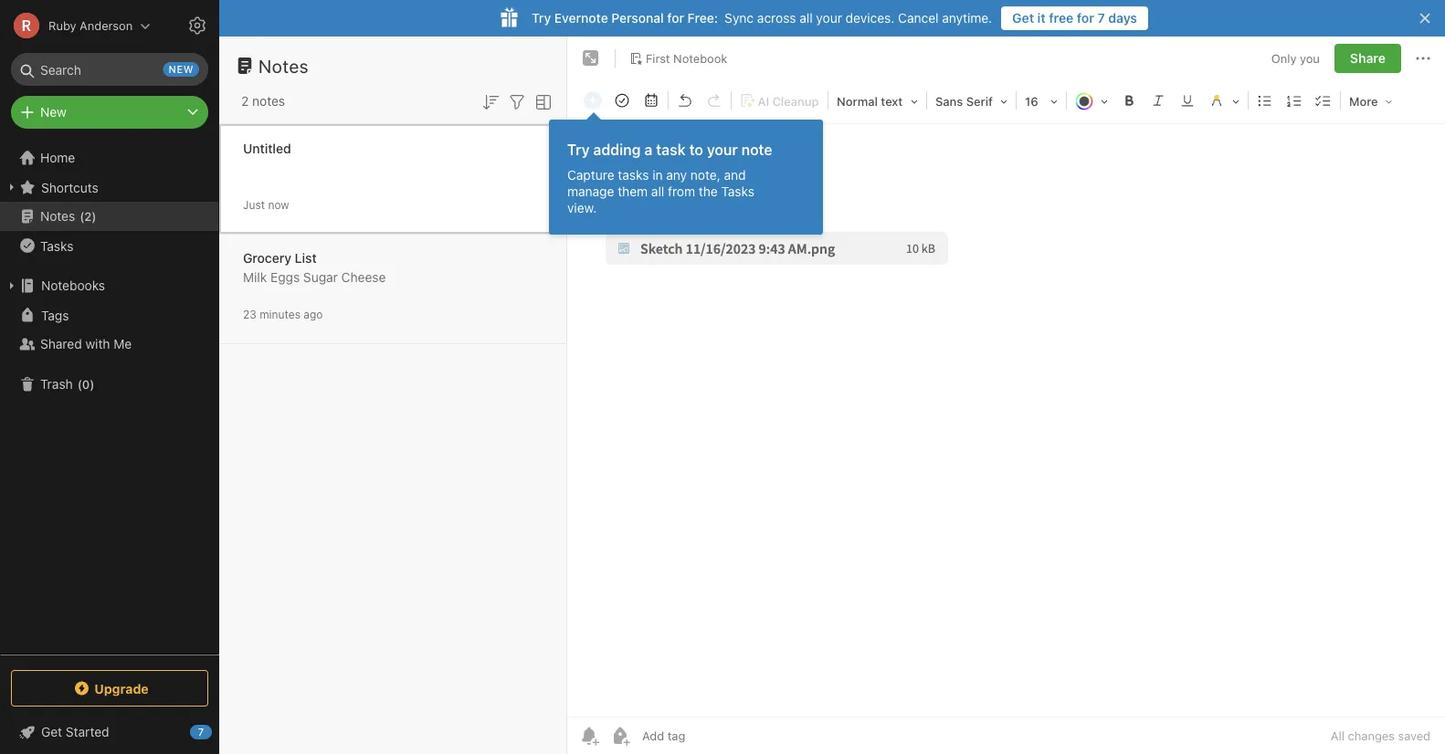 Task type: locate. For each thing, give the bounding box(es) containing it.
new
[[40, 105, 66, 120]]

1 vertical spatial 2
[[84, 209, 92, 223]]

view.
[[567, 201, 597, 216]]

0 vertical spatial your
[[816, 11, 842, 26]]

2 left notes
[[241, 94, 249, 109]]

underline image
[[1175, 88, 1201, 113]]

your right to at the left
[[707, 141, 738, 159]]

0 vertical spatial 2
[[241, 94, 249, 109]]

sugar
[[303, 270, 338, 285]]

capture
[[567, 168, 615, 183]]

tree
[[0, 143, 219, 654]]

add a reminder image
[[578, 725, 600, 747]]

)
[[92, 209, 96, 223], [90, 378, 94, 391]]

notebook
[[673, 51, 728, 65]]

all
[[1331, 730, 1345, 743]]

2 down shortcuts
[[84, 209, 92, 223]]

for left 7
[[1077, 11, 1094, 26]]

0 vertical spatial )
[[92, 209, 96, 223]]

your inside try adding a task to your note capture tasks in any note, and manage them all from the tasks view.
[[707, 141, 738, 159]]

all changes saved
[[1331, 730, 1431, 743]]

( right trash
[[77, 378, 82, 391]]

1 vertical spatial your
[[707, 141, 738, 159]]

note,
[[691, 168, 721, 183]]

0 horizontal spatial notes
[[40, 209, 75, 224]]

bold image
[[1116, 88, 1142, 113]]

for inside button
[[1077, 11, 1094, 26]]

notes inside note list element
[[259, 55, 309, 76]]

1 vertical spatial notes
[[40, 209, 75, 224]]

try left "evernote"
[[532, 11, 551, 26]]

notes for notes
[[259, 55, 309, 76]]

across
[[757, 11, 796, 26]]

upgrade button
[[11, 671, 208, 707]]

try inside try adding a task to your note capture tasks in any note, and manage them all from the tasks view.
[[567, 141, 590, 159]]

insert image
[[579, 88, 607, 113]]

anytime.
[[942, 11, 992, 26]]

font color image
[[1069, 88, 1115, 113]]

try for adding
[[567, 141, 590, 159]]

only
[[1272, 51, 1297, 65]]

trash ( 0 )
[[40, 377, 94, 392]]

0 horizontal spatial all
[[651, 184, 664, 199]]

and
[[724, 168, 746, 183]]

0 horizontal spatial for
[[667, 11, 684, 26]]

1 horizontal spatial try
[[567, 141, 590, 159]]

tasks down and
[[721, 184, 755, 199]]

) inside notes ( 2 )
[[92, 209, 96, 223]]

) inside trash ( 0 )
[[90, 378, 94, 391]]

) right trash
[[90, 378, 94, 391]]

notebooks
[[41, 278, 105, 293]]

shared
[[40, 337, 82, 352]]

your left devices.
[[816, 11, 842, 26]]

bulleted list image
[[1253, 88, 1278, 113]]

all right across
[[800, 11, 813, 26]]

1 vertical spatial all
[[651, 184, 664, 199]]

tasks
[[721, 184, 755, 199], [40, 238, 73, 253]]

all
[[800, 11, 813, 26], [651, 184, 664, 199]]

0 vertical spatial notes
[[259, 55, 309, 76]]

0 vertical spatial tasks
[[721, 184, 755, 199]]

notes down shortcuts
[[40, 209, 75, 224]]

milk
[[243, 270, 267, 285]]

me
[[114, 337, 132, 352]]

ago
[[304, 308, 323, 321]]

note window element
[[567, 37, 1445, 755]]

task
[[656, 141, 686, 159]]

None search field
[[24, 53, 196, 86]]

1 horizontal spatial tasks
[[721, 184, 755, 199]]

tasks inside tasks button
[[40, 238, 73, 253]]

1 vertical spatial tasks
[[40, 238, 73, 253]]

try
[[532, 11, 551, 26], [567, 141, 590, 159]]

1 for from the left
[[667, 11, 684, 26]]

free
[[1049, 11, 1074, 26]]

shortcuts
[[41, 180, 99, 195]]

all down in
[[651, 184, 664, 199]]

1 vertical spatial (
[[77, 378, 82, 391]]

cheese
[[341, 270, 386, 285]]

1 horizontal spatial notes
[[259, 55, 309, 76]]

your
[[816, 11, 842, 26], [707, 141, 738, 159]]

the
[[699, 184, 718, 199]]

tasks button
[[0, 231, 218, 260]]

share button
[[1335, 44, 1401, 73]]

with
[[85, 337, 110, 352]]

( inside trash ( 0 )
[[77, 378, 82, 391]]

tasks down notes ( 2 )
[[40, 238, 73, 253]]

try for evernote
[[532, 11, 551, 26]]

shared with me link
[[0, 330, 218, 359]]

cancel
[[898, 11, 939, 26]]

(
[[80, 209, 84, 223], [77, 378, 82, 391]]

1 vertical spatial try
[[567, 141, 590, 159]]

them
[[618, 184, 648, 199]]

1 horizontal spatial all
[[800, 11, 813, 26]]

just
[[243, 199, 265, 212]]

notebooks link
[[0, 271, 218, 301]]

get it free for 7 days button
[[1001, 6, 1148, 30]]

for left free:
[[667, 11, 684, 26]]

calendar event image
[[639, 88, 664, 113]]

1 vertical spatial )
[[90, 378, 94, 391]]

get it free for 7 days
[[1012, 11, 1137, 26]]

get
[[1012, 11, 1034, 26]]

note
[[742, 141, 773, 159]]

only you
[[1272, 51, 1320, 65]]

2
[[241, 94, 249, 109], [84, 209, 92, 223]]

Search text field
[[24, 53, 196, 86]]

first notebook button
[[623, 46, 734, 71]]

( down shortcuts
[[80, 209, 84, 223]]

for
[[667, 11, 684, 26], [1077, 11, 1094, 26]]

it
[[1038, 11, 1046, 26]]

upgrade
[[94, 681, 149, 696]]

( for notes
[[80, 209, 84, 223]]

manage
[[567, 184, 614, 199]]

0 horizontal spatial try
[[532, 11, 551, 26]]

minutes
[[260, 308, 301, 321]]

0 horizontal spatial tasks
[[40, 238, 73, 253]]

) down shortcuts button
[[92, 209, 96, 223]]

( inside notes ( 2 )
[[80, 209, 84, 223]]

undo image
[[672, 88, 698, 113]]

0 horizontal spatial 2
[[84, 209, 92, 223]]

expand note image
[[580, 48, 602, 69]]

first
[[646, 51, 670, 65]]

share
[[1350, 51, 1386, 66]]

heading level image
[[830, 88, 925, 113]]

now
[[268, 199, 289, 212]]

notes inside tree
[[40, 209, 75, 224]]

try up capture
[[567, 141, 590, 159]]

0 horizontal spatial your
[[707, 141, 738, 159]]

notes
[[259, 55, 309, 76], [40, 209, 75, 224]]

free:
[[688, 11, 718, 26]]

2 inside note list element
[[241, 94, 249, 109]]

tasks
[[618, 168, 649, 183]]

grocery list
[[243, 251, 317, 266]]

0 vertical spatial try
[[532, 11, 551, 26]]

1 horizontal spatial 2
[[241, 94, 249, 109]]

shared with me
[[40, 337, 132, 352]]

untitled
[[243, 141, 291, 156]]

in
[[653, 168, 663, 183]]

notes up notes
[[259, 55, 309, 76]]

Note Editor text field
[[567, 124, 1445, 717]]

from
[[668, 184, 695, 199]]

2 inside notes ( 2 )
[[84, 209, 92, 223]]

tags button
[[0, 301, 218, 330]]

1 horizontal spatial for
[[1077, 11, 1094, 26]]

2 for from the left
[[1077, 11, 1094, 26]]

1 horizontal spatial your
[[816, 11, 842, 26]]

0 vertical spatial (
[[80, 209, 84, 223]]



Task type: describe. For each thing, give the bounding box(es) containing it.
any
[[666, 168, 687, 183]]

for for free:
[[667, 11, 684, 26]]

notes
[[252, 94, 285, 109]]

sync
[[725, 11, 754, 26]]

checklist image
[[1311, 88, 1337, 113]]

more image
[[1343, 88, 1399, 113]]

task image
[[609, 88, 635, 113]]

personal
[[612, 11, 664, 26]]

home
[[40, 150, 75, 165]]

7
[[1098, 11, 1105, 26]]

0
[[82, 378, 90, 391]]

) for notes
[[92, 209, 96, 223]]

notes for notes ( 2 )
[[40, 209, 75, 224]]

shortcuts button
[[0, 173, 218, 202]]

trash
[[40, 377, 73, 392]]

numbered list image
[[1282, 88, 1307, 113]]

for for 7
[[1077, 11, 1094, 26]]

add tag image
[[609, 725, 631, 747]]

expand notebooks image
[[5, 279, 19, 293]]

tags
[[41, 308, 69, 323]]

eggs
[[270, 270, 300, 285]]

just now
[[243, 199, 289, 212]]

23 minutes ago
[[243, 308, 323, 321]]

adding
[[593, 141, 641, 159]]

home link
[[0, 143, 219, 173]]

note list element
[[219, 37, 567, 755]]

evernote
[[554, 11, 608, 26]]

tasks inside try adding a task to your note capture tasks in any note, and manage them all from the tasks view.
[[721, 184, 755, 199]]

milk eggs sugar cheese
[[243, 270, 386, 285]]

first notebook
[[646, 51, 728, 65]]

tree containing home
[[0, 143, 219, 654]]

grocery
[[243, 251, 291, 266]]

0 vertical spatial all
[[800, 11, 813, 26]]

highlight image
[[1202, 88, 1246, 113]]

new button
[[11, 96, 208, 129]]

saved
[[1398, 730, 1431, 743]]

italic image
[[1146, 88, 1171, 113]]

( for trash
[[77, 378, 82, 391]]

settings image
[[186, 15, 208, 37]]

font size image
[[1019, 88, 1064, 113]]

try adding a task to your note capture tasks in any note, and manage them all from the tasks view.
[[567, 141, 773, 216]]

all inside try adding a task to your note capture tasks in any note, and manage them all from the tasks view.
[[651, 184, 664, 199]]

list
[[295, 251, 317, 266]]

23
[[243, 308, 257, 321]]

a
[[644, 141, 653, 159]]

you
[[1300, 51, 1320, 65]]

days
[[1108, 11, 1137, 26]]

) for trash
[[90, 378, 94, 391]]

2 notes
[[241, 94, 285, 109]]

try evernote personal for free: sync across all your devices. cancel anytime.
[[532, 11, 992, 26]]

to
[[689, 141, 703, 159]]

devices.
[[846, 11, 895, 26]]

changes
[[1348, 730, 1395, 743]]

font family image
[[929, 88, 1014, 113]]

notes ( 2 )
[[40, 209, 96, 224]]



Task type: vqa. For each thing, say whether or not it's contained in the screenshot.
Expand Tags ICON
no



